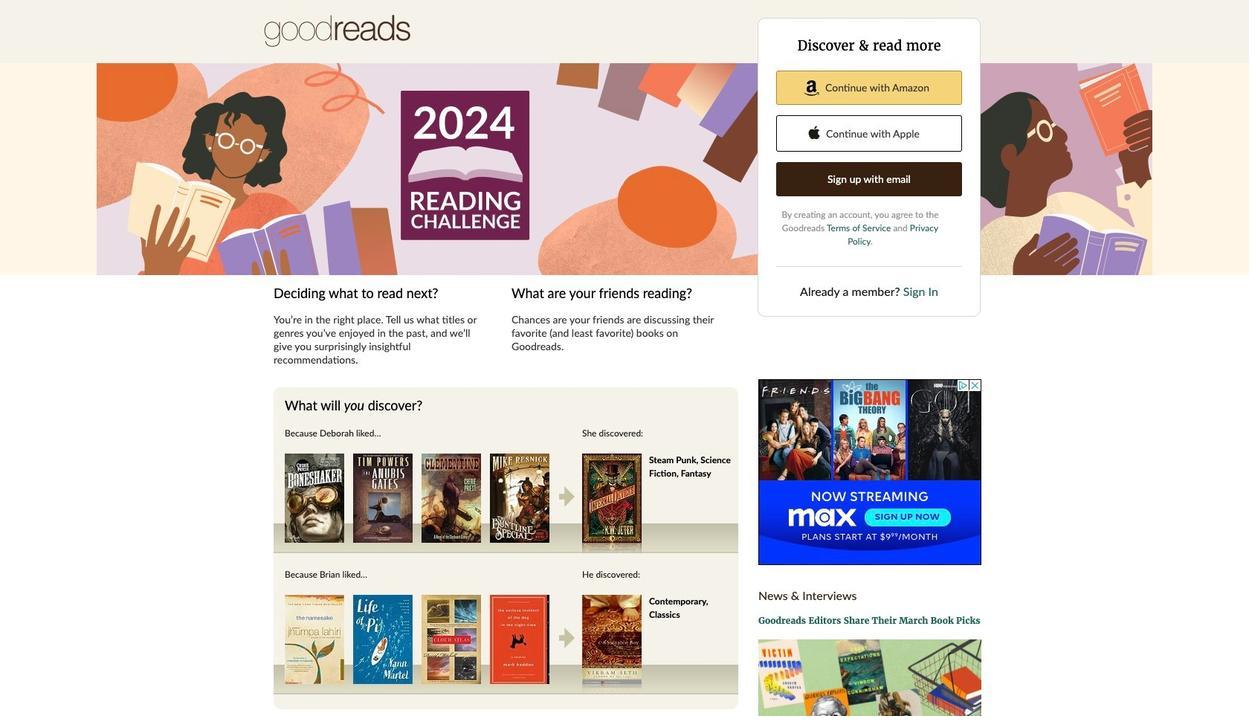 Task type: describe. For each thing, give the bounding box(es) containing it.
life of pi by yann martel image
[[353, 595, 413, 684]]

the anubis gates by tim powers image
[[353, 454, 413, 543]]

the namesake by jhumpa lahiri image
[[285, 595, 344, 684]]

infernal devices by k.w. jeter image
[[582, 454, 642, 543]]

the buntline special by mike resnick image
[[490, 454, 550, 543]]

clementine by cherie priest image
[[422, 454, 481, 543]]

advertisement element
[[758, 379, 982, 565]]

cloud atlas by david mitchell image
[[422, 595, 481, 684]]



Task type: vqa. For each thing, say whether or not it's contained in the screenshot.
the 'my books'
no



Task type: locate. For each thing, give the bounding box(es) containing it.
goodreads editors share their march book picks image
[[758, 640, 982, 716]]

the curious incident of the dog in the night-time by mark haddon image
[[490, 595, 550, 684]]

goodreads: book reviews, recommendations, and discussion image
[[264, 15, 410, 47]]

&rarr; image
[[559, 486, 575, 507]]

a suitable boy by vikram seth image
[[582, 595, 642, 684]]

boneshaker by cherie priest image
[[285, 454, 344, 543]]

&rarr; image
[[559, 628, 575, 648]]



